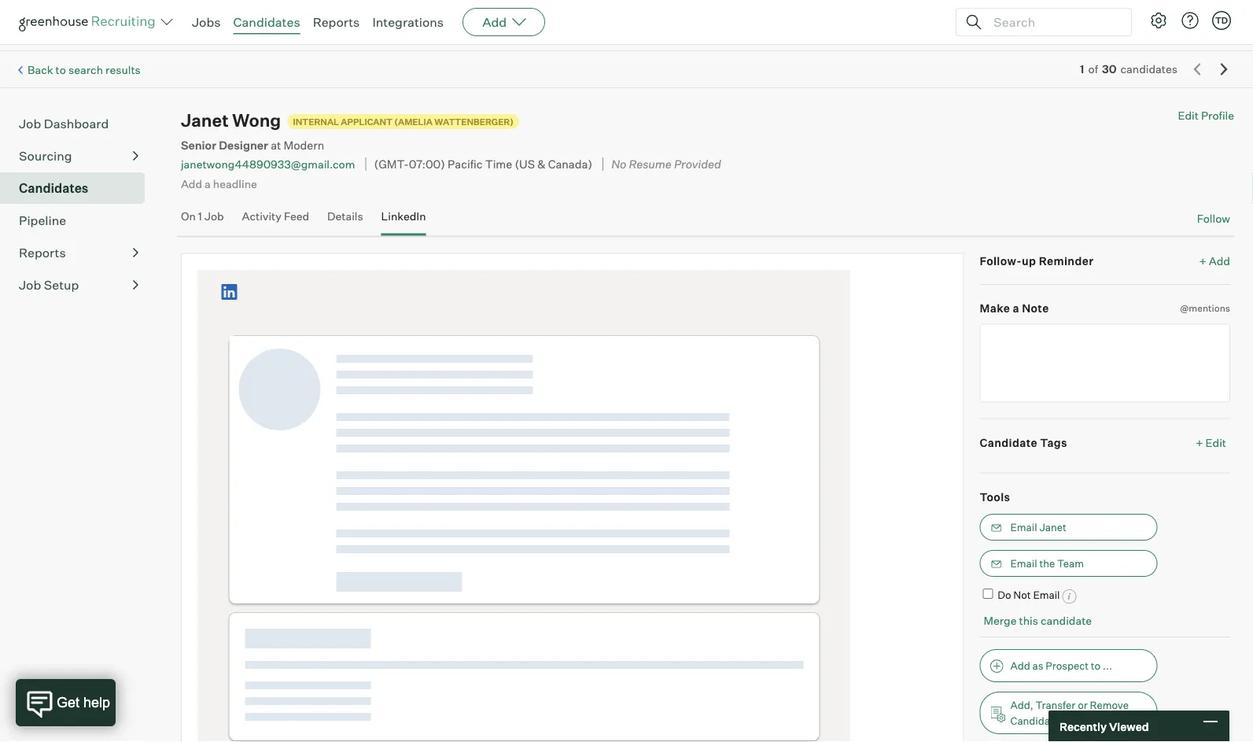 Task type: describe. For each thing, give the bounding box(es) containing it.
no resume provided
[[612, 157, 722, 171]]

add, transfer or remove candidate's jobs button
[[980, 692, 1158, 734]]

job setup
[[19, 277, 79, 293]]

the
[[1040, 557, 1056, 570]]

td button
[[1213, 11, 1232, 30]]

add as prospect to ...
[[1011, 660, 1113, 672]]

sourcing
[[19, 148, 72, 164]]

edit profile link
[[1179, 109, 1235, 123]]

modern
[[284, 138, 325, 152]]

on 1 job
[[181, 209, 224, 223]]

candidates
[[1121, 62, 1178, 76]]

jobs inside the add, transfer or remove candidate's jobs
[[1070, 715, 1094, 727]]

add, transfer or remove candidate's jobs
[[1011, 699, 1130, 727]]

canada)
[[548, 157, 593, 171]]

(50)
[[19, 27, 42, 41]]

linkedin link
[[381, 209, 426, 233]]

email for email janet
[[1011, 521, 1038, 534]]

+ for + add
[[1200, 254, 1207, 268]]

1 horizontal spatial edit
[[1206, 436, 1227, 450]]

at
[[271, 138, 281, 152]]

activity
[[242, 209, 282, 223]]

jobs link
[[192, 14, 221, 30]]

note
[[1023, 302, 1050, 315]]

follow
[[1198, 212, 1231, 226]]

+ add link
[[1200, 253, 1231, 269]]

1 vertical spatial 1
[[198, 209, 202, 223]]

0 vertical spatial 1
[[1081, 62, 1085, 76]]

or
[[1079, 699, 1088, 712]]

07:00)
[[409, 157, 445, 171]]

1 horizontal spatial reports link
[[313, 14, 360, 30]]

provided
[[675, 157, 722, 171]]

edit profile
[[1179, 109, 1235, 123]]

job for job setup
[[19, 277, 41, 293]]

candidate's
[[1011, 715, 1068, 727]]

td button
[[1210, 8, 1235, 33]]

(us
[[515, 157, 535, 171]]

make
[[980, 302, 1011, 315]]

(gmt-07:00) pacific time (us & canada)
[[374, 157, 593, 171]]

headline
[[213, 177, 257, 190]]

0 horizontal spatial janet
[[181, 110, 229, 131]]

1 horizontal spatial candidates
[[233, 14, 300, 30]]

1 of 30 candidates
[[1081, 62, 1178, 76]]

activity feed
[[242, 209, 309, 223]]

1 vertical spatial job
[[205, 209, 224, 223]]

(amelia
[[395, 116, 433, 127]]

do
[[998, 589, 1012, 602]]

on 1 job link
[[181, 209, 224, 233]]

candidate
[[1041, 614, 1093, 628]]

configure image
[[1150, 11, 1169, 30]]

designer
[[219, 138, 268, 152]]

job dashboard link
[[19, 114, 139, 133]]

senior
[[181, 138, 217, 152]]

0 horizontal spatial to
[[56, 63, 66, 77]]

(gmt-
[[374, 157, 409, 171]]

profile
[[1202, 109, 1235, 123]]

not
[[1014, 589, 1032, 602]]

candidate tags
[[980, 436, 1068, 450]]

job for job dashboard
[[19, 116, 41, 132]]

email for email the team
[[1011, 557, 1038, 570]]

add for add
[[483, 14, 507, 30]]

0 vertical spatial jobs
[[192, 14, 221, 30]]

@mentions link
[[1181, 301, 1231, 316]]

email the team button
[[980, 550, 1158, 577]]

as
[[1033, 660, 1044, 672]]

janetwong44890933@gmail.com
[[181, 157, 355, 171]]

linkedin
[[381, 209, 426, 223]]

janet inside button
[[1040, 521, 1067, 534]]

tags
[[1041, 436, 1068, 450]]

email janet button
[[980, 514, 1158, 541]]

pipeline link
[[19, 211, 139, 230]]

wong
[[232, 110, 281, 131]]

back to search results
[[28, 63, 141, 77]]

1 horizontal spatial reports
[[313, 14, 360, 30]]

applicant
[[341, 116, 393, 127]]

Do Not Email checkbox
[[984, 589, 994, 599]]

remove
[[1091, 699, 1130, 712]]

time
[[485, 157, 513, 171]]



Task type: vqa. For each thing, say whether or not it's contained in the screenshot.
the rightmost Opening ID
no



Task type: locate. For each thing, give the bounding box(es) containing it.
follow-
[[980, 254, 1023, 268]]

email inside button
[[1011, 557, 1038, 570]]

viewed
[[1110, 720, 1150, 733]]

0 horizontal spatial reports link
[[19, 243, 139, 262]]

0 horizontal spatial reports
[[19, 245, 66, 261]]

a
[[205, 177, 211, 190], [1013, 302, 1020, 315]]

to right the back
[[56, 63, 66, 77]]

+ inside + edit link
[[1197, 436, 1204, 450]]

+ inside '+ add' link
[[1200, 254, 1207, 268]]

2 vertical spatial job
[[19, 277, 41, 293]]

add for add a headline
[[181, 177, 202, 190]]

follow link
[[1198, 211, 1231, 226]]

candidates link
[[233, 14, 300, 30], [19, 179, 139, 198]]

1 vertical spatial reports
[[19, 245, 66, 261]]

greenhouse recruiting image
[[19, 13, 161, 31]]

0 horizontal spatial jobs
[[192, 14, 221, 30]]

0 vertical spatial +
[[1200, 254, 1207, 268]]

0 horizontal spatial candidates
[[19, 180, 89, 196]]

1 horizontal spatial jobs
[[1070, 715, 1094, 727]]

add inside button
[[1011, 660, 1031, 672]]

0 horizontal spatial a
[[205, 177, 211, 190]]

1 horizontal spatial to
[[1092, 660, 1101, 672]]

30
[[1103, 62, 1117, 76]]

0 vertical spatial a
[[205, 177, 211, 190]]

1 horizontal spatial a
[[1013, 302, 1020, 315]]

details
[[327, 209, 363, 223]]

reports down pipeline
[[19, 245, 66, 261]]

1 right the on
[[198, 209, 202, 223]]

feed
[[284, 209, 309, 223]]

0 vertical spatial reports
[[313, 14, 360, 30]]

job up sourcing
[[19, 116, 41, 132]]

0 horizontal spatial edit
[[1179, 109, 1200, 123]]

tools
[[980, 490, 1011, 504]]

internal
[[293, 116, 339, 127]]

email right not at the bottom of page
[[1034, 589, 1061, 602]]

1 vertical spatial janet
[[1040, 521, 1067, 534]]

0 vertical spatial email
[[1011, 521, 1038, 534]]

add as prospect to ... button
[[980, 649, 1158, 682]]

Search text field
[[990, 11, 1118, 33]]

1 vertical spatial to
[[1092, 660, 1101, 672]]

+
[[1200, 254, 1207, 268], [1197, 436, 1204, 450]]

job right the on
[[205, 209, 224, 223]]

&
[[538, 157, 546, 171]]

add a headline
[[181, 177, 257, 190]]

1 vertical spatial a
[[1013, 302, 1020, 315]]

job setup link
[[19, 276, 139, 295]]

make a note
[[980, 302, 1050, 315]]

reports left integrations link
[[313, 14, 360, 30]]

0 vertical spatial candidates link
[[233, 14, 300, 30]]

+ add
[[1200, 254, 1231, 268]]

add,
[[1011, 699, 1034, 712]]

1 vertical spatial email
[[1011, 557, 1038, 570]]

1 vertical spatial edit
[[1206, 436, 1227, 450]]

0 vertical spatial candidates
[[233, 14, 300, 30]]

1 left of at right
[[1081, 62, 1085, 76]]

0 vertical spatial job
[[19, 116, 41, 132]]

on
[[181, 209, 196, 223]]

edit
[[1179, 109, 1200, 123], [1206, 436, 1227, 450]]

1 vertical spatial candidates link
[[19, 179, 139, 198]]

0 vertical spatial edit
[[1179, 109, 1200, 123]]

2 vertical spatial email
[[1034, 589, 1061, 602]]

back to search results link
[[28, 63, 141, 77]]

senior designer at modern
[[181, 138, 325, 152]]

results
[[106, 63, 141, 77]]

a left "note"
[[1013, 302, 1020, 315]]

0 horizontal spatial 1
[[198, 209, 202, 223]]

back
[[28, 63, 53, 77]]

internal applicant (amelia wattenberger)
[[293, 116, 514, 127]]

reminder
[[1040, 254, 1095, 268]]

janet up the
[[1040, 521, 1067, 534]]

email inside button
[[1011, 521, 1038, 534]]

details link
[[327, 209, 363, 233]]

add inside popup button
[[483, 14, 507, 30]]

candidates link down sourcing "link"
[[19, 179, 139, 198]]

email
[[1011, 521, 1038, 534], [1011, 557, 1038, 570], [1034, 589, 1061, 602]]

to
[[56, 63, 66, 77], [1092, 660, 1101, 672]]

reports link
[[313, 14, 360, 30], [19, 243, 139, 262]]

to inside button
[[1092, 660, 1101, 672]]

1 horizontal spatial janet
[[1040, 521, 1067, 534]]

merge
[[984, 614, 1017, 628]]

reports link up job setup link
[[19, 243, 139, 262]]

resume
[[629, 157, 672, 171]]

candidates link right jobs link
[[233, 14, 300, 30]]

0 vertical spatial to
[[56, 63, 66, 77]]

jobs
[[192, 14, 221, 30], [1070, 715, 1094, 727]]

activity feed link
[[242, 209, 309, 233]]

to left ...
[[1092, 660, 1101, 672]]

1 vertical spatial reports link
[[19, 243, 139, 262]]

@mentions
[[1181, 302, 1231, 314]]

1 vertical spatial jobs
[[1070, 715, 1094, 727]]

a for make
[[1013, 302, 1020, 315]]

job
[[19, 116, 41, 132], [205, 209, 224, 223], [19, 277, 41, 293]]

no
[[612, 157, 627, 171]]

wattenberger)
[[435, 116, 514, 127]]

up
[[1023, 254, 1037, 268]]

search
[[68, 63, 103, 77]]

janet wong
[[181, 110, 281, 131]]

setup
[[44, 277, 79, 293]]

1 horizontal spatial candidates link
[[233, 14, 300, 30]]

sourcing link
[[19, 147, 139, 165]]

+ edit link
[[1193, 432, 1231, 453]]

0 horizontal spatial candidates link
[[19, 179, 139, 198]]

merge this candidate
[[984, 614, 1093, 628]]

reports link left integrations link
[[313, 14, 360, 30]]

0 vertical spatial reports link
[[313, 14, 360, 30]]

merge this candidate link
[[984, 614, 1093, 628]]

email the team
[[1011, 557, 1085, 570]]

transfer
[[1036, 699, 1076, 712]]

+ for + edit
[[1197, 436, 1204, 450]]

integrations link
[[373, 14, 444, 30]]

0 vertical spatial janet
[[181, 110, 229, 131]]

of
[[1089, 62, 1099, 76]]

job left setup on the left of the page
[[19, 277, 41, 293]]

follow-up reminder
[[980, 254, 1095, 268]]

integrations
[[373, 14, 444, 30]]

prospect
[[1046, 660, 1089, 672]]

pipeline
[[19, 213, 66, 228]]

job dashboard
[[19, 116, 109, 132]]

do not email
[[998, 589, 1061, 602]]

dashboard
[[44, 116, 109, 132]]

a for add
[[205, 177, 211, 190]]

1 vertical spatial candidates
[[19, 180, 89, 196]]

email left the
[[1011, 557, 1038, 570]]

...
[[1104, 660, 1113, 672]]

1 horizontal spatial 1
[[1081, 62, 1085, 76]]

team
[[1058, 557, 1085, 570]]

pacific
[[448, 157, 483, 171]]

1 vertical spatial +
[[1197, 436, 1204, 450]]

janet up senior
[[181, 110, 229, 131]]

add for add as prospect to ...
[[1011, 660, 1031, 672]]

None text field
[[980, 324, 1231, 403]]

a left headline
[[205, 177, 211, 190]]

candidates right jobs link
[[233, 14, 300, 30]]

candidates down sourcing
[[19, 180, 89, 196]]

email up the email the team
[[1011, 521, 1038, 534]]

add button
[[463, 8, 546, 36]]

this
[[1020, 614, 1039, 628]]

recently viewed
[[1060, 720, 1150, 733]]

recently
[[1060, 720, 1108, 733]]



